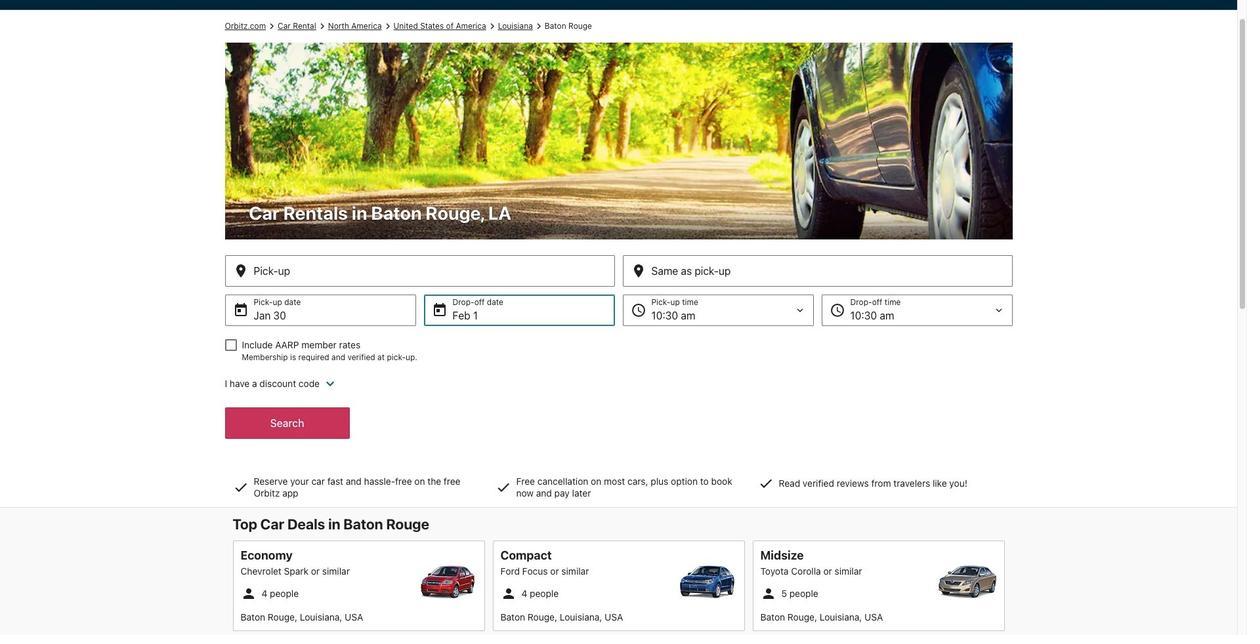 Task type: vqa. For each thing, say whether or not it's contained in the screenshot.
Breadcrumbs Region
yes



Task type: locate. For each thing, give the bounding box(es) containing it.
2 directional image from the left
[[486, 20, 498, 32]]

1 horizontal spatial directional image
[[382, 20, 394, 32]]

2 horizontal spatial directional image
[[533, 20, 545, 32]]

0 horizontal spatial directional image
[[316, 20, 328, 32]]

directional image
[[316, 20, 328, 32], [382, 20, 394, 32]]

ford focus image
[[678, 566, 737, 599]]

small image
[[500, 586, 516, 602], [760, 586, 776, 602]]

toyota corolla image
[[938, 566, 997, 599]]

small image for toyota corolla image
[[760, 586, 776, 602]]

directional image
[[266, 20, 278, 32], [486, 20, 498, 32], [533, 20, 545, 32]]

breadcrumbs region
[[0, 10, 1237, 508]]

0 horizontal spatial small image
[[500, 586, 516, 602]]

small image right "ford focus" image
[[760, 586, 776, 602]]

1 horizontal spatial directional image
[[486, 20, 498, 32]]

small image
[[241, 586, 256, 602]]

0 horizontal spatial directional image
[[266, 20, 278, 32]]

2 small image from the left
[[760, 586, 776, 602]]

1 small image from the left
[[500, 586, 516, 602]]

small image for "ford focus" image
[[500, 586, 516, 602]]

1 directional image from the left
[[316, 20, 328, 32]]

2 directional image from the left
[[382, 20, 394, 32]]

1 horizontal spatial small image
[[760, 586, 776, 602]]

3 directional image from the left
[[533, 20, 545, 32]]

main content
[[0, 10, 1237, 635]]

small image right chevrolet spark image
[[500, 586, 516, 602]]



Task type: describe. For each thing, give the bounding box(es) containing it.
chevrolet spark image
[[418, 566, 477, 599]]

1 directional image from the left
[[266, 20, 278, 32]]



